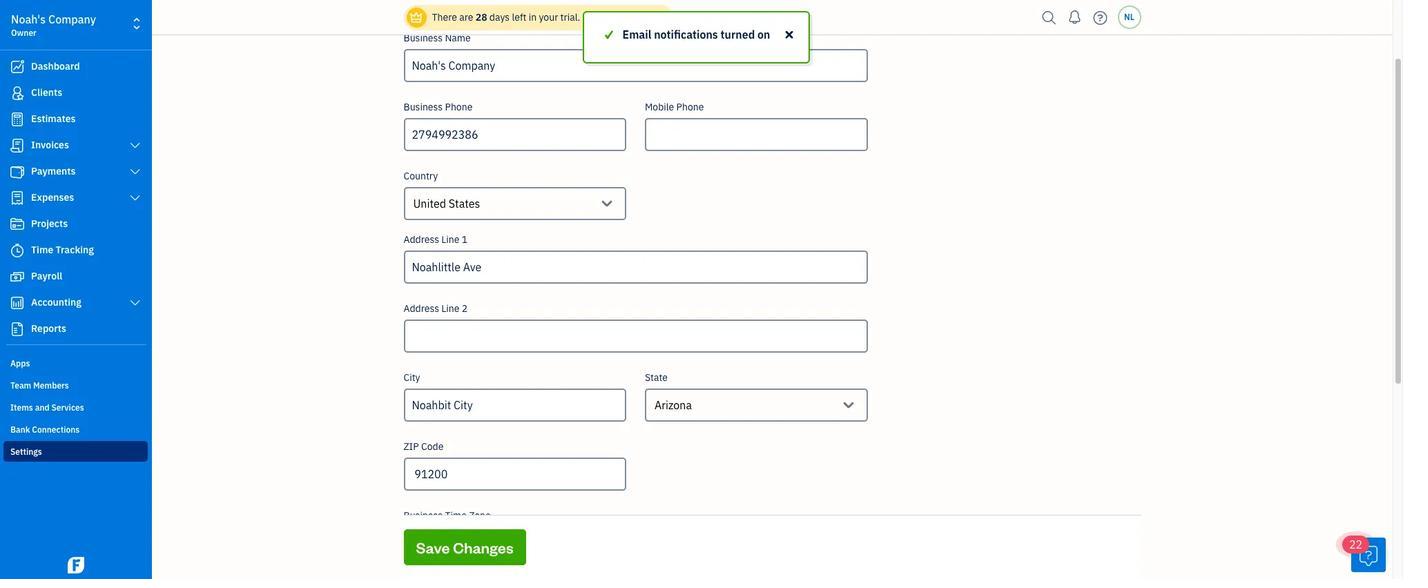 Task type: locate. For each thing, give the bounding box(es) containing it.
dashboard
[[31, 60, 80, 73]]

chevron large down image up projects link
[[129, 193, 142, 204]]

address left 2
[[404, 302, 439, 315]]

1 phone from the left
[[445, 101, 473, 113]]

1 vertical spatial line
[[441, 302, 460, 315]]

turned
[[721, 28, 755, 41]]

payments link
[[3, 160, 148, 184]]

0 vertical spatial line
[[441, 233, 460, 246]]

there are 28 days left in your trial. upgrade account
[[432, 11, 662, 23]]

estimates
[[31, 113, 76, 125]]

ZIP Code text field
[[404, 458, 626, 491]]

los
[[522, 537, 539, 550]]

3 business from the top
[[404, 510, 443, 522]]

freshbooks image
[[65, 557, 87, 574]]

services
[[51, 403, 84, 413]]

address
[[404, 233, 439, 246], [404, 302, 439, 315]]

chevron large down image up reports link
[[129, 298, 142, 309]]

save
[[416, 538, 450, 557]]

1 address from the top
[[404, 233, 439, 246]]

address line 1
[[404, 233, 468, 246]]

chevron large down image
[[129, 140, 142, 151], [129, 298, 142, 309]]

chevron large down image down invoices link
[[129, 166, 142, 177]]

1 vertical spatial business
[[404, 101, 443, 113]]

money image
[[9, 270, 26, 284]]

0 horizontal spatial phone
[[445, 101, 473, 113]]

save changes button
[[404, 530, 526, 566]]

1 horizontal spatial time
[[445, 510, 467, 522]]

(utc-8:00) america - los angeles
[[413, 537, 581, 550]]

clients link
[[3, 81, 148, 106]]

2 phone from the left
[[676, 101, 704, 113]]

0 vertical spatial address
[[404, 233, 439, 246]]

line left 1
[[441, 233, 460, 246]]

members
[[33, 380, 69, 391]]

arizona
[[655, 398, 692, 412]]

line for 1
[[441, 233, 460, 246]]

business
[[404, 32, 443, 44], [404, 101, 443, 113], [404, 510, 443, 522]]

on
[[757, 28, 770, 41]]

settings link
[[3, 441, 148, 462]]

chevron large down image for invoices
[[129, 140, 142, 151]]

and
[[35, 403, 49, 413]]

2 chevron large down image from the top
[[129, 298, 142, 309]]

chevron large down image
[[129, 166, 142, 177], [129, 193, 142, 204]]

phone up business phone text field
[[445, 101, 473, 113]]

items and services link
[[3, 397, 148, 418]]

left
[[512, 11, 526, 23]]

state
[[645, 371, 668, 384]]

chevron large down image inside the accounting link
[[129, 298, 142, 309]]

apps
[[10, 358, 30, 369]]

line left 2
[[441, 302, 460, 315]]

expense image
[[9, 191, 26, 205]]

0 horizontal spatial time
[[31, 244, 53, 256]]

time tracking
[[31, 244, 94, 256]]

upgrade
[[585, 11, 623, 23]]

time right the timer image
[[31, 244, 53, 256]]

1 line from the top
[[441, 233, 460, 246]]

1 vertical spatial time
[[445, 510, 467, 522]]

chevron large down image up payments link
[[129, 140, 142, 151]]

2 line from the top
[[441, 302, 460, 315]]

0 vertical spatial chevron large down image
[[129, 166, 142, 177]]

0 vertical spatial business
[[404, 32, 443, 44]]

business for business time zone
[[404, 510, 443, 522]]

1 chevron large down image from the top
[[129, 140, 142, 151]]

2 business from the top
[[404, 101, 443, 113]]

accounting link
[[3, 291, 148, 316]]

payments
[[31, 165, 76, 177]]

1 horizontal spatial phone
[[676, 101, 704, 113]]

changes
[[453, 538, 513, 557]]

Business Name text field
[[404, 49, 868, 82]]

line
[[441, 233, 460, 246], [441, 302, 460, 315]]

1 business from the top
[[404, 32, 443, 44]]

items and services
[[10, 403, 84, 413]]

team members
[[10, 380, 69, 391]]

time left zone on the left of page
[[445, 510, 467, 522]]

business time zone
[[404, 510, 491, 522]]

invoices
[[31, 139, 69, 151]]

1 chevron large down image from the top
[[129, 166, 142, 177]]

2 vertical spatial business
[[404, 510, 443, 522]]

go to help image
[[1089, 7, 1111, 28]]

apps link
[[3, 353, 148, 374]]

items
[[10, 403, 33, 413]]

email notifications turned on
[[623, 28, 770, 41]]

1 vertical spatial chevron large down image
[[129, 298, 142, 309]]

2 chevron large down image from the top
[[129, 193, 142, 204]]

address down united
[[404, 233, 439, 246]]

address line 2
[[404, 302, 468, 315]]

connections
[[32, 425, 80, 435]]

None text field
[[480, 194, 483, 213]]

chevron large down image inside payments link
[[129, 166, 142, 177]]

days
[[489, 11, 510, 23]]

zone
[[469, 510, 491, 522]]

report image
[[9, 322, 26, 336]]

code
[[421, 441, 444, 453]]

2 address from the top
[[404, 302, 439, 315]]

time inside main element
[[31, 244, 53, 256]]

business for business phone
[[404, 101, 443, 113]]

time
[[31, 244, 53, 256], [445, 510, 467, 522]]

united
[[413, 197, 446, 211]]

chevron large down image inside expenses link
[[129, 193, 142, 204]]

time tracking link
[[3, 238, 148, 263]]

close toast button image
[[781, 26, 798, 43]]

0 vertical spatial chevron large down image
[[129, 140, 142, 151]]

dashboard image
[[9, 60, 26, 74]]

payment image
[[9, 165, 26, 179]]

bank
[[10, 425, 30, 435]]

name
[[445, 32, 471, 44]]

0 vertical spatial time
[[31, 244, 53, 256]]

phone
[[445, 101, 473, 113], [676, 101, 704, 113]]

1 vertical spatial address
[[404, 302, 439, 315]]

angeles
[[541, 537, 581, 550]]

bank connections link
[[3, 419, 148, 440]]

chevron large down image for expenses
[[129, 193, 142, 204]]

nl button
[[1118, 6, 1141, 29]]

settings
[[10, 447, 42, 457]]

phone for mobile phone
[[676, 101, 704, 113]]

company
[[48, 12, 96, 26]]

1 vertical spatial chevron large down image
[[129, 193, 142, 204]]

phone right mobile
[[676, 101, 704, 113]]



Task type: describe. For each thing, give the bounding box(es) containing it.
are
[[459, 11, 473, 23]]

22
[[1349, 538, 1362, 552]]

trial.
[[560, 11, 580, 23]]

team members link
[[3, 375, 148, 396]]

crown image
[[409, 10, 424, 25]]

country
[[404, 170, 438, 182]]

notifications
[[654, 28, 718, 41]]

invoices link
[[3, 133, 148, 158]]

Address Line 1 text field
[[404, 251, 868, 284]]

client image
[[9, 86, 26, 100]]

tracking
[[56, 244, 94, 256]]

search image
[[1038, 7, 1060, 28]]

united states
[[413, 197, 480, 211]]

8:00)
[[442, 537, 468, 550]]

invoice image
[[9, 139, 26, 153]]

estimates link
[[3, 107, 148, 132]]

mobile
[[645, 101, 674, 113]]

City text field
[[404, 389, 626, 422]]

noah's company owner
[[11, 12, 96, 38]]

business phone
[[404, 101, 473, 113]]

owner
[[11, 28, 36, 38]]

city
[[404, 371, 420, 384]]

reports link
[[3, 317, 148, 342]]

22 button
[[1342, 536, 1386, 572]]

there
[[432, 11, 457, 23]]

projects
[[31, 218, 68, 230]]

america
[[471, 537, 512, 550]]

payroll
[[31, 270, 62, 282]]

2
[[462, 302, 468, 315]]

address for address line 1
[[404, 233, 439, 246]]

resource center badge image
[[1351, 538, 1386, 572]]

Mobile Phone text field
[[645, 118, 868, 151]]

business for business name
[[404, 32, 443, 44]]

upgrade account link
[[583, 11, 662, 23]]

save changes
[[416, 538, 513, 557]]

reports
[[31, 322, 66, 335]]

team
[[10, 380, 31, 391]]

chevron large down image for payments
[[129, 166, 142, 177]]

payroll link
[[3, 264, 148, 289]]

mobile phone
[[645, 101, 704, 113]]

chart image
[[9, 296, 26, 310]]

dashboard link
[[3, 55, 148, 79]]

main element
[[0, 0, 186, 579]]

line for 2
[[441, 302, 460, 315]]

notifications image
[[1064, 3, 1086, 31]]

business name
[[404, 32, 471, 44]]

project image
[[9, 218, 26, 231]]

estimate image
[[9, 113, 26, 126]]

accounting
[[31, 296, 81, 309]]

zip code
[[404, 441, 444, 453]]

expenses link
[[3, 186, 148, 211]]

-
[[515, 537, 519, 550]]

email
[[623, 28, 651, 41]]

Address Line 2 text field
[[404, 320, 868, 353]]

(utc-
[[413, 537, 442, 550]]

Business Phone text field
[[404, 118, 626, 151]]

1
[[462, 233, 468, 246]]

nl
[[1124, 12, 1134, 22]]

your
[[539, 11, 558, 23]]

clients
[[31, 86, 62, 99]]

bank connections
[[10, 425, 80, 435]]

zip
[[404, 441, 419, 453]]

noah's
[[11, 12, 46, 26]]

28
[[476, 11, 487, 23]]

chevron large down image for accounting
[[129, 298, 142, 309]]

timer image
[[9, 244, 26, 258]]

states
[[449, 197, 480, 211]]

expenses
[[31, 191, 74, 204]]

phone for business phone
[[445, 101, 473, 113]]

projects link
[[3, 212, 148, 237]]

account
[[626, 11, 662, 23]]

address for address line 2
[[404, 302, 439, 315]]

in
[[529, 11, 537, 23]]



Task type: vqa. For each thing, say whether or not it's contained in the screenshot.
Expenses's chevron large down 'IMAGE'
yes



